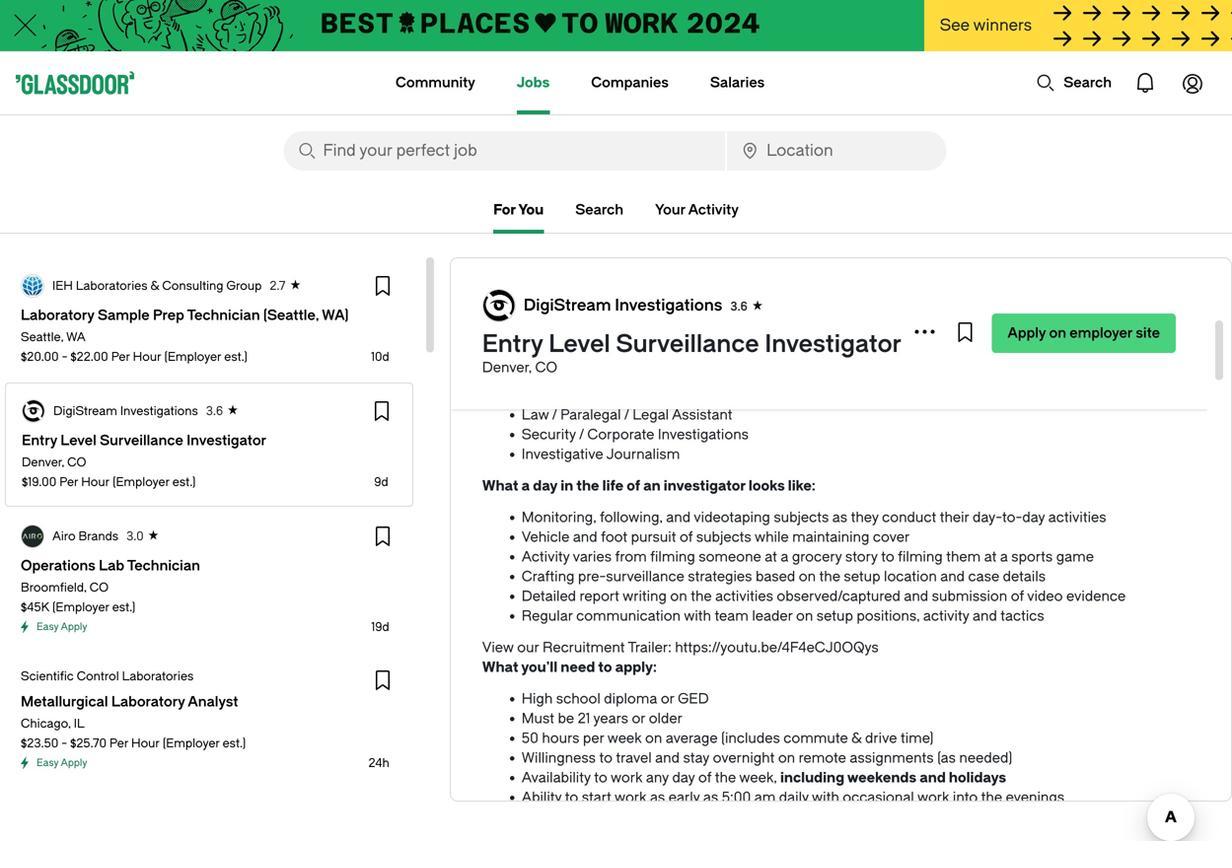 Task type: describe. For each thing, give the bounding box(es) containing it.
1 horizontal spatial subjects
[[774, 510, 829, 526]]

start
[[582, 790, 612, 806]]

activity inside monitoring, following, and videotaping subjects as they conduct their day-to-day activities vehicle and foot pursuit of subjects while maintaining cover activity varies from filming someone at a grocery story to filming them at a sports game crafting pre-surveillance strategies based on the setup location and case details detailed report writing on the activities observed/captured and submission of video evidence regular communication with team leader on setup positions, activity and tactics
[[522, 549, 570, 565]]

based
[[756, 569, 796, 585]]

for you
[[493, 202, 544, 218]]

- for seattle, wa $20.00 - $22.00 per hour (employer est.)
[[62, 350, 68, 364]]

love
[[596, 249, 623, 265]]

pursuit
[[631, 529, 676, 546]]

day-
[[973, 510, 1003, 526]]

day left in
[[533, 478, 558, 494]]

wa
[[66, 331, 86, 344]]

leader
[[752, 608, 793, 625]]

vehicle
[[522, 529, 570, 546]]

jobs
[[517, 75, 550, 91]]

50
[[522, 731, 539, 747]]

needed)
[[960, 750, 1013, 767]]

day inside monitoring, following, and videotaping subjects as they conduct their day-to-day activities vehicle and foot pursuit of subjects while maintaining cover activity varies from filming someone at a grocery story to filming them at a sports game crafting pre-surveillance strategies based on the setup location and case details detailed report writing on the activities observed/captured and submission of video evidence regular communication with team leader on setup positions, activity and tactics
[[1023, 510, 1045, 526]]

(employer inside the seattle, wa $20.00 - $22.00 per hour (employer est.)
[[164, 350, 221, 364]]

consulting
[[162, 279, 224, 293]]

report
[[580, 589, 620, 605]]

apply on employer site
[[1008, 325, 1160, 341]]

day left is
[[743, 249, 765, 265]]

members
[[941, 328, 1005, 344]]

fellow
[[862, 328, 900, 344]]

and down the them
[[941, 569, 965, 585]]

airo
[[52, 530, 76, 544]]

the
[[522, 348, 547, 364]]

team inside monitoring, following, and videotaping subjects as they conduct their day-to-day activities vehicle and foot pursuit of subjects while maintaining cover activity varies from filming someone at a grocery story to filming them at a sports game crafting pre-surveillance strategies based on the setup location and case details detailed report writing on the activities observed/captured and submission of video evidence regular communication with team leader on setup positions, activity and tactics
[[715, 608, 749, 625]]

remote
[[799, 750, 847, 767]]

1 horizontal spatial digistream
[[524, 297, 611, 315]]

hands-
[[610, 308, 657, 325]]

1 horizontal spatial as
[[704, 790, 719, 806]]

est.) inside denver, co $19.00 per hour (employer est.)
[[172, 476, 196, 489]]

0 horizontal spatial as
[[650, 790, 665, 806]]

lead
[[710, 348, 737, 364]]

willingness
[[522, 750, 596, 767]]

the up observed/captured at the right bottom of the page
[[820, 569, 841, 585]]

jobs list element
[[4, 258, 414, 842]]

the down holidays
[[982, 790, 1003, 806]]

control
[[77, 670, 119, 684]]

a left in
[[522, 478, 530, 494]]

the up 5:00
[[715, 770, 736, 786]]

what inside view our recruitment trailer: https://youtu.be/4f4ecj0oqys what you'll need to apply:
[[482, 660, 519, 676]]

week,
[[739, 770, 777, 786]]

work left into
[[918, 790, 950, 806]]

brands
[[78, 530, 118, 544]]

for you link
[[493, 198, 544, 222]]

travel inside unlike most pi companies, digistream provides full benefits, a company vehicle and paid travel professional, hands-on training program developed over the course of 20 years quarterly team-building events and comradery with fellow team members the skills you learn here can lead to jobs in: fbi / law enforcement
[[1105, 289, 1141, 305]]

full
[[837, 289, 857, 305]]

overnight
[[713, 750, 775, 767]]

travel inside the high school diploma or ged must be 21 years or older 50 hours per week on average (includes commute & drive time) willingness to travel and stay overnight on remote assignments (as needed) availability to work any day of the week, including weekends and holidays ability to start work as early as 5:00 am daily with occasional work into the evenings
[[616, 750, 652, 767]]

0 vertical spatial activities
[[1049, 510, 1107, 526]]

(employer inside chicago, il $23.50 - $25.70 per hour (employer est.)
[[163, 737, 220, 751]]

0 vertical spatial laboratories
[[76, 279, 148, 293]]

Search keyword field
[[284, 131, 725, 171]]

here
[[649, 348, 679, 364]]

digistream inside unlike most pi companies, digistream provides full benefits, a company vehicle and paid travel professional, hands-on training program developed over the course of 20 years quarterly team-building events and comradery with fellow team members the skills you learn here can lead to jobs in: fbi / law enforcement
[[700, 289, 774, 305]]

most
[[566, 289, 600, 305]]

$45k
[[21, 601, 49, 615]]

paralegal
[[561, 407, 621, 423]]

0 horizontal spatial search
[[576, 202, 624, 218]]

day inside the high school diploma or ged must be 21 years or older 50 hours per week on average (includes commute & drive time) willingness to travel and stay overnight on remote assignments (as needed) availability to work any day of the week, including weekends and holidays ability to start work as early as 5:00 am daily with occasional work into the evenings
[[672, 770, 695, 786]]

on inside button
[[1049, 325, 1067, 341]]

activity
[[924, 608, 970, 625]]

$23.50
[[21, 737, 59, 751]]

of left 'an'
[[627, 478, 640, 494]]

any
[[646, 770, 669, 786]]

you
[[586, 348, 609, 364]]

week
[[608, 731, 642, 747]]

with inside unlike most pi companies, digistream provides full benefits, a company vehicle and paid travel professional, hands-on training program developed over the course of 20 years quarterly team-building events and comradery with fellow team members the skills you learn here can lead to jobs in: fbi / law enforcement
[[831, 328, 858, 344]]

paid
[[1074, 289, 1101, 305]]

1 horizontal spatial or
[[661, 691, 675, 708]]

per inside denver, co $19.00 per hour (employer est.)
[[59, 476, 78, 489]]

them
[[947, 549, 981, 565]]

1 at from the left
[[765, 549, 777, 565]]

1 vertical spatial activities
[[716, 589, 774, 605]]

and up pursuit
[[666, 510, 691, 526]]

pre-
[[578, 569, 606, 585]]

as inside monitoring, following, and videotaping subjects as they conduct their day-to-day activities vehicle and foot pursuit of subjects while maintaining cover activity varies from filming someone at a grocery story to filming them at a sports game crafting pre-surveillance strategies based on the setup location and case details detailed report writing on the activities observed/captured and submission of video evidence regular communication with team leader on setup positions, activity and tactics
[[833, 510, 848, 526]]

positions,
[[857, 608, 920, 625]]

assignments
[[850, 750, 934, 767]]

skills
[[550, 348, 582, 364]]

see winners link
[[924, 0, 1232, 53]]

occasional
[[843, 790, 915, 806]]

0 vertical spatial setup
[[844, 569, 881, 585]]

writing
[[623, 589, 667, 605]]

program
[[730, 308, 786, 325]]

years inside the high school diploma or ged must be 21 years or older 50 hours per week on average (includes commute & drive time) willingness to travel and stay overnight on remote assignments (as needed) availability to work any day of the week, including weekends and holidays ability to start work as early as 5:00 am daily with occasional work into the evenings
[[594, 711, 629, 727]]

weekends
[[848, 770, 917, 786]]

est.) inside the seattle, wa $20.00 - $22.00 per hour (employer est.)
[[224, 350, 248, 364]]

per for wa
[[111, 350, 130, 364]]

a left the sports
[[1000, 549, 1008, 565]]

with inside the high school diploma or ged must be 21 years or older 50 hours per week on average (includes commute & drive time) willingness to travel and stay overnight on remote assignments (as needed) availability to work any day of the week, including weekends and holidays ability to start work as early as 5:00 am daily with occasional work into the evenings
[[812, 790, 840, 806]]

communication
[[576, 608, 681, 625]]

hour for il
[[131, 737, 160, 751]]

ieh laboratories & consulting group
[[52, 279, 262, 293]]

in
[[561, 478, 574, 494]]

our
[[517, 640, 539, 656]]

salaries link
[[710, 51, 765, 114]]

on right leader
[[796, 608, 813, 625]]

1 vertical spatial laboratories
[[122, 670, 194, 684]]

per for il
[[110, 737, 128, 751]]

co for broomfield, co $45k (employer est.)
[[90, 581, 109, 595]]

airo brands logo image
[[22, 526, 43, 548]]

easy apply for (employer
[[37, 622, 87, 633]]

learn
[[613, 348, 646, 364]]

site
[[1136, 325, 1160, 341]]

0 horizontal spatial subjects
[[696, 529, 752, 546]]

work down any
[[615, 790, 647, 806]]

digistream investigations logo image inside jobs list element
[[23, 401, 44, 422]]

per
[[583, 731, 604, 747]]

companies,
[[620, 289, 696, 305]]

ieh
[[52, 279, 73, 293]]

companies
[[591, 75, 669, 91]]

law inside unlike most pi companies, digistream provides full benefits, a company vehicle and paid travel professional, hands-on training program developed over the course of 20 years quarterly team-building events and comradery with fellow team members the skills you learn here can lead to jobs in: fbi / law enforcement
[[556, 368, 583, 384]]

apply:
[[615, 660, 657, 676]]

investigations inside law / paralegal / legal assistant security / corporate investigations investigative journalism
[[658, 427, 749, 443]]

drive
[[865, 731, 897, 747]]

0 vertical spatial investigations
[[615, 297, 723, 315]]

on down grocery
[[799, 569, 816, 585]]

to inside view our recruitment trailer: https://youtu.be/4f4ecj0oqys what you'll need to apply:
[[598, 660, 612, 676]]

and down location
[[904, 589, 929, 605]]

0 vertical spatial you'll
[[558, 249, 592, 265]]

1 what from the top
[[482, 478, 519, 494]]

of inside the high school diploma or ged must be 21 years or older 50 hours per week on average (includes commute & drive time) willingness to travel and stay overnight on remote assignments (as needed) availability to work any day of the week, including weekends and holidays ability to start work as early as 5:00 am daily with occasional work into the evenings
[[699, 770, 712, 786]]

a job you'll love going to - no one day is the same
[[522, 249, 844, 265]]

legal
[[633, 407, 669, 423]]

employer
[[1070, 325, 1133, 341]]

on right writing at the bottom right of page
[[670, 589, 688, 605]]

training
[[677, 308, 727, 325]]

evenings
[[1006, 790, 1065, 806]]

time)
[[901, 731, 934, 747]]

digistream inside jobs list element
[[53, 405, 117, 418]]

to left start on the left bottom
[[565, 790, 579, 806]]

strategies
[[688, 569, 752, 585]]

corporate
[[588, 427, 655, 443]]

developed
[[790, 308, 858, 325]]

- for chicago, il $23.50 - $25.70 per hour (employer est.)
[[61, 737, 67, 751]]

surveillance
[[606, 569, 685, 585]]

what a day in the life of an investigator looks like:
[[482, 478, 816, 494]]

community link
[[396, 51, 475, 114]]

and down program
[[729, 328, 753, 344]]

1 vertical spatial setup
[[817, 608, 853, 625]]

il
[[74, 717, 85, 731]]

3.0
[[126, 530, 144, 544]]

and down (as
[[920, 770, 946, 786]]

of inside unlike most pi companies, digistream provides full benefits, a company vehicle and paid travel professional, hands-on training program developed over the course of 20 years quarterly team-building events and comradery with fellow team members the skills you learn here can lead to jobs in: fbi / law enforcement
[[967, 308, 980, 325]]

1 horizontal spatial digistream investigations
[[524, 297, 723, 315]]

and left paid
[[1046, 289, 1070, 305]]

sports
[[1012, 549, 1053, 565]]



Task type: vqa. For each thing, say whether or not it's contained in the screenshot.
The Work-Life Bowl A Bowl For Professionals From Any Industry To Come Together And Discuss The Day-To-Day Happenings Of Work-Life.
no



Task type: locate. For each thing, give the bounding box(es) containing it.
1 vertical spatial or
[[632, 711, 646, 727]]

& left drive
[[852, 731, 862, 747]]

0 vertical spatial apply
[[1008, 325, 1046, 341]]

activity inside the your activity link
[[688, 202, 739, 218]]

1 vertical spatial apply
[[61, 622, 87, 633]]

0 vertical spatial digistream investigations
[[524, 297, 723, 315]]

1 vertical spatial team
[[715, 608, 749, 625]]

you'll inside view our recruitment trailer: https://youtu.be/4f4ecj0oqys what you'll need to apply:
[[521, 660, 558, 676]]

none field search keyword
[[284, 131, 725, 171]]

0 vertical spatial law
[[556, 368, 583, 384]]

detailed
[[522, 589, 576, 605]]

0 vertical spatial &
[[150, 279, 159, 293]]

what left in
[[482, 478, 519, 494]]

apply for 24h
[[61, 758, 87, 769]]

hour right $22.00
[[133, 350, 161, 364]]

per inside chicago, il $23.50 - $25.70 per hour (employer est.)
[[110, 737, 128, 751]]

0 horizontal spatial activities
[[716, 589, 774, 605]]

investigations up building
[[615, 297, 723, 315]]

the right is
[[783, 249, 804, 265]]

laboratories
[[76, 279, 148, 293], [122, 670, 194, 684]]

subjects up someone
[[696, 529, 752, 546]]

& inside jobs list element
[[150, 279, 159, 293]]

scientific control laboratories
[[21, 670, 194, 684]]

& left consulting
[[150, 279, 159, 293]]

events
[[682, 328, 725, 344]]

the right in
[[577, 478, 600, 494]]

0 horizontal spatial 3.6
[[206, 405, 223, 418]]

regular
[[522, 608, 573, 625]]

hour right $25.70
[[131, 737, 160, 751]]

quarterly
[[522, 328, 583, 344]]

to
[[667, 249, 680, 265], [741, 348, 754, 364], [881, 549, 895, 565], [598, 660, 612, 676], [599, 750, 613, 767], [594, 770, 608, 786], [565, 790, 579, 806]]

ieh laboratories & consulting group logo image
[[22, 275, 43, 297]]

0 vertical spatial years
[[1003, 308, 1038, 325]]

2 vertical spatial co
[[90, 581, 109, 595]]

1 vertical spatial hour
[[81, 476, 110, 489]]

/ inside unlike most pi companies, digistream provides full benefits, a company vehicle and paid travel professional, hands-on training program developed over the course of 20 years quarterly team-building events and comradery with fellow team members the skills you learn here can lead to jobs in: fbi / law enforcement
[[547, 368, 552, 384]]

1 vertical spatial per
[[59, 476, 78, 489]]

0 horizontal spatial filming
[[650, 549, 695, 565]]

1 horizontal spatial denver,
[[482, 360, 532, 376]]

hour inside chicago, il $23.50 - $25.70 per hour (employer est.)
[[131, 737, 160, 751]]

activities down strategies
[[716, 589, 774, 605]]

0 horizontal spatial &
[[150, 279, 159, 293]]

1 horizontal spatial search
[[1064, 75, 1112, 91]]

seattle, wa $20.00 - $22.00 per hour (employer est.)
[[21, 331, 248, 364]]

1 vertical spatial travel
[[616, 750, 652, 767]]

years up the week
[[594, 711, 629, 727]]

with down developed
[[831, 328, 858, 344]]

you'll right job
[[558, 249, 592, 265]]

2 vertical spatial with
[[812, 790, 840, 806]]

search
[[1064, 75, 1112, 91], [576, 202, 624, 218]]

apply for 19d
[[61, 622, 87, 633]]

chicago,
[[21, 717, 71, 731]]

digistream investigations logo image up entry
[[483, 290, 515, 322]]

Search location field
[[727, 131, 947, 171]]

entry level surveillance investigator denver, co
[[482, 331, 902, 376]]

law / paralegal / legal assistant security / corporate investigations investigative journalism
[[522, 407, 749, 463]]

filming
[[650, 549, 695, 565], [898, 549, 943, 565]]

into
[[953, 790, 978, 806]]

easy down $23.50
[[37, 758, 59, 769]]

hour inside denver, co $19.00 per hour (employer est.)
[[81, 476, 110, 489]]

1 horizontal spatial 3.6
[[731, 300, 748, 314]]

1 vertical spatial 3.6
[[206, 405, 223, 418]]

0 horizontal spatial digistream
[[53, 405, 117, 418]]

0 horizontal spatial at
[[765, 549, 777, 565]]

0 vertical spatial per
[[111, 350, 130, 364]]

investigations
[[615, 297, 723, 315], [120, 405, 198, 418], [658, 427, 749, 443]]

$20.00
[[21, 350, 59, 364]]

cover
[[873, 529, 910, 546]]

submission
[[932, 589, 1008, 605]]

(employer inside the broomfield, co $45k (employer est.)
[[52, 601, 109, 615]]

easy for $23.50
[[37, 758, 59, 769]]

search up love
[[576, 202, 624, 218]]

1 vertical spatial easy
[[37, 758, 59, 769]]

1 vertical spatial investigations
[[120, 405, 198, 418]]

view
[[482, 640, 514, 656]]

see winners
[[940, 16, 1032, 35]]

None field
[[284, 131, 725, 171], [727, 131, 947, 171]]

or
[[661, 691, 675, 708], [632, 711, 646, 727]]

- down wa
[[62, 350, 68, 364]]

denver, inside 'entry level surveillance investigator denver, co'
[[482, 360, 532, 376]]

to up start on the left bottom
[[594, 770, 608, 786]]

community
[[396, 75, 475, 91]]

0 vertical spatial easy apply
[[37, 622, 87, 633]]

search down see winners link
[[1064, 75, 1112, 91]]

digistream investigations logo image down the $20.00
[[23, 401, 44, 422]]

stay
[[683, 750, 710, 767]]

1 vertical spatial digistream investigations
[[53, 405, 198, 418]]

of up 'tactics'
[[1011, 589, 1024, 605]]

1 vertical spatial co
[[67, 456, 86, 470]]

investigations down assistant on the right of the page
[[658, 427, 749, 443]]

and down submission
[[973, 608, 997, 625]]

est.) inside chicago, il $23.50 - $25.70 per hour (employer est.)
[[223, 737, 246, 751]]

0 vertical spatial travel
[[1105, 289, 1141, 305]]

is
[[769, 249, 780, 265]]

hour inside the seattle, wa $20.00 - $22.00 per hour (employer est.)
[[133, 350, 161, 364]]

0 vertical spatial subjects
[[774, 510, 829, 526]]

law inside law / paralegal / legal assistant security / corporate investigations investigative journalism
[[522, 407, 549, 423]]

1 horizontal spatial none field
[[727, 131, 947, 171]]

1 easy apply from the top
[[37, 622, 87, 633]]

-
[[684, 249, 690, 265], [62, 350, 68, 364], [61, 737, 67, 751]]

on inside unlike most pi companies, digistream provides full benefits, a company vehicle and paid travel professional, hands-on training program developed over the course of 20 years quarterly team-building events and comradery with fellow team members the skills you learn here can lead to jobs in: fbi / law enforcement
[[657, 308, 674, 325]]

for
[[493, 202, 516, 218]]

est.) inside the broomfield, co $45k (employer est.)
[[112, 601, 136, 615]]

of down stay
[[699, 770, 712, 786]]

1 vertical spatial law
[[522, 407, 549, 423]]

apply down $25.70
[[61, 758, 87, 769]]

2 horizontal spatial co
[[535, 360, 558, 376]]

team down course
[[904, 328, 938, 344]]

2 easy from the top
[[37, 758, 59, 769]]

with down including
[[812, 790, 840, 806]]

travel right paid
[[1105, 289, 1141, 305]]

subjects
[[774, 510, 829, 526], [696, 529, 752, 546]]

/
[[547, 368, 552, 384], [552, 407, 557, 423], [624, 407, 629, 423], [579, 427, 584, 443]]

search inside the search button
[[1064, 75, 1112, 91]]

denver, down entry
[[482, 360, 532, 376]]

while
[[755, 529, 789, 546]]

1 none field from the left
[[284, 131, 725, 171]]

1 vertical spatial you'll
[[521, 660, 558, 676]]

apply inside button
[[1008, 325, 1046, 341]]

2 easy apply from the top
[[37, 758, 87, 769]]

1 vertical spatial easy apply
[[37, 758, 87, 769]]

/ up corporate
[[624, 407, 629, 423]]

3.6 inside jobs list element
[[206, 405, 223, 418]]

(employer inside denver, co $19.00 per hour (employer est.)
[[113, 476, 170, 489]]

$22.00
[[70, 350, 108, 364]]

digistream investigations up team-
[[524, 297, 723, 315]]

0 horizontal spatial activity
[[522, 549, 570, 565]]

your activity link
[[655, 198, 739, 222]]

per
[[111, 350, 130, 364], [59, 476, 78, 489], [110, 737, 128, 751]]

$25.70
[[70, 737, 107, 751]]

maintaining
[[793, 529, 870, 546]]

1 vertical spatial digistream investigations logo image
[[23, 401, 44, 422]]

on down companies, at the top
[[657, 308, 674, 325]]

denver, inside denver, co $19.00 per hour (employer est.)
[[22, 456, 64, 470]]

- inside the seattle, wa $20.00 - $22.00 per hour (employer est.)
[[62, 350, 68, 364]]

to inside monitoring, following, and videotaping subjects as they conduct their day-to-day activities vehicle and foot pursuit of subjects while maintaining cover activity varies from filming someone at a grocery story to filming them at a sports game crafting pre-surveillance strategies based on the setup location and case details detailed report writing on the activities observed/captured and submission of video evidence regular communication with team leader on setup positions, activity and tactics
[[881, 549, 895, 565]]

as left 5:00
[[704, 790, 719, 806]]

security
[[522, 427, 576, 443]]

setup down observed/captured at the right bottom of the page
[[817, 608, 853, 625]]

search link
[[576, 198, 624, 222]]

0 vertical spatial easy
[[37, 622, 59, 633]]

day up early
[[672, 770, 695, 786]]

2 horizontal spatial as
[[833, 510, 848, 526]]

to inside unlike most pi companies, digistream provides full benefits, a company vehicle and paid travel professional, hands-on training program developed over the course of 20 years quarterly team-building events and comradery with fellow team members the skills you learn here can lead to jobs in: fbi / law enforcement
[[741, 348, 754, 364]]

2 vertical spatial investigations
[[658, 427, 749, 443]]

easy apply
[[37, 622, 87, 633], [37, 758, 87, 769]]

to left the jobs
[[741, 348, 754, 364]]

0 horizontal spatial digistream investigations logo image
[[23, 401, 44, 422]]

1 horizontal spatial years
[[1003, 308, 1038, 325]]

0 horizontal spatial travel
[[616, 750, 652, 767]]

co inside 'entry level surveillance investigator denver, co'
[[535, 360, 558, 376]]

digistream investigations up denver, co $19.00 per hour (employer est.)
[[53, 405, 198, 418]]

5:00
[[722, 790, 751, 806]]

videotaping
[[694, 510, 771, 526]]

0 vertical spatial -
[[684, 249, 690, 265]]

0 vertical spatial search
[[1064, 75, 1112, 91]]

2 what from the top
[[482, 660, 519, 676]]

investigations down the seattle, wa $20.00 - $22.00 per hour (employer est.)
[[120, 405, 198, 418]]

apply down the broomfield, co $45k (employer est.)
[[61, 622, 87, 633]]

20
[[983, 308, 1000, 325]]

1 vertical spatial activity
[[522, 549, 570, 565]]

co inside the broomfield, co $45k (employer est.)
[[90, 581, 109, 595]]

2 none field from the left
[[727, 131, 947, 171]]

1 vertical spatial subjects
[[696, 529, 752, 546]]

lottie animation container image
[[1169, 59, 1217, 107], [1169, 59, 1217, 107], [1036, 73, 1056, 93], [1036, 73, 1056, 93]]

1 vertical spatial years
[[594, 711, 629, 727]]

0 horizontal spatial team
[[715, 608, 749, 625]]

filming down pursuit
[[650, 549, 695, 565]]

1 horizontal spatial activities
[[1049, 510, 1107, 526]]

0 vertical spatial or
[[661, 691, 675, 708]]

to right going
[[667, 249, 680, 265]]

your
[[655, 202, 686, 218]]

- left $25.70
[[61, 737, 67, 751]]

digistream down $22.00
[[53, 405, 117, 418]]

0 horizontal spatial law
[[522, 407, 549, 423]]

1 horizontal spatial team
[[904, 328, 938, 344]]

2 horizontal spatial digistream
[[700, 289, 774, 305]]

setup down story
[[844, 569, 881, 585]]

investigations inside jobs list element
[[120, 405, 198, 418]]

0 horizontal spatial digistream investigations
[[53, 405, 198, 418]]

digistream investigations logo image
[[483, 290, 515, 322], [23, 401, 44, 422]]

location
[[884, 569, 937, 585]]

1 horizontal spatial travel
[[1105, 289, 1141, 305]]

1 vertical spatial search
[[576, 202, 624, 218]]

/ down paralegal
[[579, 427, 584, 443]]

scientific
[[21, 670, 74, 684]]

2 filming from the left
[[898, 549, 943, 565]]

the down strategies
[[691, 589, 712, 605]]

hour for wa
[[133, 350, 161, 364]]

0 vertical spatial 3.6
[[731, 300, 748, 314]]

observed/captured
[[777, 589, 901, 605]]

apply down vehicle
[[1008, 325, 1046, 341]]

- inside chicago, il $23.50 - $25.70 per hour (employer est.)
[[61, 737, 67, 751]]

easy apply down $23.50
[[37, 758, 87, 769]]

1 vertical spatial with
[[684, 608, 711, 625]]

1 easy from the top
[[37, 622, 59, 633]]

including
[[781, 770, 845, 786]]

0 horizontal spatial co
[[67, 456, 86, 470]]

/ right the fbi
[[547, 368, 552, 384]]

activity down vehicle
[[522, 549, 570, 565]]

21
[[578, 711, 590, 727]]

2.7
[[270, 279, 286, 293]]

0 vertical spatial what
[[482, 478, 519, 494]]

with inside monitoring, following, and videotaping subjects as they conduct their day-to-day activities vehicle and foot pursuit of subjects while maintaining cover activity varies from filming someone at a grocery story to filming them at a sports game crafting pre-surveillance strategies based on the setup location and case details detailed report writing on the activities observed/captured and submission of video evidence regular communication with team leader on setup positions, activity and tactics
[[684, 608, 711, 625]]

at up case
[[985, 549, 997, 565]]

team inside unlike most pi companies, digistream provides full benefits, a company vehicle and paid travel professional, hands-on training program developed over the course of 20 years quarterly team-building events and comradery with fellow team members the skills you learn here can lead to jobs in: fbi / law enforcement
[[904, 328, 938, 344]]

tactics
[[1001, 608, 1045, 625]]

unlike most pi companies, digistream provides full benefits, a company vehicle and paid travel professional, hands-on training program developed over the course of 20 years quarterly team-building events and comradery with fellow team members the skills you learn here can lead to jobs in: fbi / law enforcement
[[522, 289, 1141, 384]]

1 horizontal spatial co
[[90, 581, 109, 595]]

0 horizontal spatial years
[[594, 711, 629, 727]]

2 vertical spatial hour
[[131, 737, 160, 751]]

co inside denver, co $19.00 per hour (employer est.)
[[67, 456, 86, 470]]

easy down $45k
[[37, 622, 59, 633]]

0 horizontal spatial denver,
[[22, 456, 64, 470]]

ged
[[678, 691, 709, 708]]

co for denver, co $19.00 per hour (employer est.)
[[67, 456, 86, 470]]

to down cover
[[881, 549, 895, 565]]

2 vertical spatial per
[[110, 737, 128, 751]]

activity right your
[[688, 202, 739, 218]]

- left no
[[684, 249, 690, 265]]

a up based
[[781, 549, 789, 565]]

a
[[522, 249, 531, 265]]

0 vertical spatial with
[[831, 328, 858, 344]]

years down vehicle
[[1003, 308, 1038, 325]]

0 vertical spatial hour
[[133, 350, 161, 364]]

per right $25.70
[[110, 737, 128, 751]]

digistream investigations inside jobs list element
[[53, 405, 198, 418]]

a inside unlike most pi companies, digistream provides full benefits, a company vehicle and paid travel professional, hands-on training program developed over the course of 20 years quarterly team-building events and comradery with fellow team members the skills you learn here can lead to jobs in: fbi / law enforcement
[[920, 289, 928, 305]]

apply on employer site button
[[992, 314, 1176, 353]]

0 vertical spatial co
[[535, 360, 558, 376]]

activities up the game
[[1049, 510, 1107, 526]]

1 vertical spatial &
[[852, 731, 862, 747]]

to down per
[[599, 750, 613, 767]]

level
[[549, 331, 611, 358]]

laboratories right ieh
[[76, 279, 148, 293]]

easy apply for -
[[37, 758, 87, 769]]

(includes
[[721, 731, 780, 747]]

$19.00
[[22, 476, 57, 489]]

trailer:
[[628, 640, 672, 656]]

team left leader
[[715, 608, 749, 625]]

1 horizontal spatial filming
[[898, 549, 943, 565]]

co down quarterly
[[535, 360, 558, 376]]

investigator
[[664, 478, 746, 494]]

recruitment
[[543, 640, 625, 656]]

none field search location
[[727, 131, 947, 171]]

0 vertical spatial digistream investigations logo image
[[483, 290, 515, 322]]

0 horizontal spatial none field
[[284, 131, 725, 171]]

group
[[226, 279, 262, 293]]

19d
[[371, 621, 390, 635]]

1 horizontal spatial activity
[[688, 202, 739, 218]]

as up maintaining on the bottom right of the page
[[833, 510, 848, 526]]

years inside unlike most pi companies, digistream provides full benefits, a company vehicle and paid travel professional, hands-on training program developed over the course of 20 years quarterly team-building events and comradery with fellow team members the skills you learn here can lead to jobs in: fbi / law enforcement
[[1003, 308, 1038, 325]]

laboratories right control
[[122, 670, 194, 684]]

0 vertical spatial denver,
[[482, 360, 532, 376]]

digistream up quarterly
[[524, 297, 611, 315]]

of right pursuit
[[680, 529, 693, 546]]

1 horizontal spatial &
[[852, 731, 862, 747]]

benefits,
[[861, 289, 917, 305]]

2 vertical spatial apply
[[61, 758, 87, 769]]

one
[[714, 249, 739, 265]]

law up security
[[522, 407, 549, 423]]

on left employer on the top right of the page
[[1049, 325, 1067, 341]]

entry
[[482, 331, 543, 358]]

their
[[940, 510, 970, 526]]

work left any
[[611, 770, 643, 786]]

2 vertical spatial -
[[61, 737, 67, 751]]

travel down the week
[[616, 750, 652, 767]]

(as
[[938, 750, 956, 767]]

assistant
[[672, 407, 733, 423]]

of left 20
[[967, 308, 980, 325]]

they
[[851, 510, 879, 526]]

and up any
[[655, 750, 680, 767]]

1 vertical spatial what
[[482, 660, 519, 676]]

hour up brands at the left bottom of page
[[81, 476, 110, 489]]

you'll down the our
[[521, 660, 558, 676]]

holidays
[[949, 770, 1007, 786]]

easy apply down $45k
[[37, 622, 87, 633]]

co right broomfield,
[[90, 581, 109, 595]]

of
[[967, 308, 980, 325], [627, 478, 640, 494], [680, 529, 693, 546], [1011, 589, 1024, 605], [699, 770, 712, 786]]

lottie animation container image
[[317, 51, 397, 113], [317, 51, 397, 113], [1122, 59, 1169, 107], [1122, 59, 1169, 107]]

chicago, il $23.50 - $25.70 per hour (employer est.)
[[21, 717, 246, 751]]

the inside unlike most pi companies, digistream provides full benefits, a company vehicle and paid travel professional, hands-on training program developed over the course of 20 years quarterly team-building events and comradery with fellow team members the skills you learn here can lead to jobs in: fbi / law enforcement
[[893, 308, 915, 325]]

1 horizontal spatial digistream investigations logo image
[[483, 290, 515, 322]]

& inside the high school diploma or ged must be 21 years or older 50 hours per week on average (includes commute & drive time) willingness to travel and stay overnight on remote assignments (as needed) availability to work any day of the week, including weekends and holidays ability to start work as early as 5:00 am daily with occasional work into the evenings
[[852, 731, 862, 747]]

same
[[808, 249, 844, 265]]

on up including
[[778, 750, 795, 767]]

crafting
[[522, 569, 575, 585]]

following,
[[600, 510, 663, 526]]

a
[[920, 289, 928, 305], [522, 478, 530, 494], [781, 549, 789, 565], [1000, 549, 1008, 565]]

0 horizontal spatial or
[[632, 711, 646, 727]]

at
[[765, 549, 777, 565], [985, 549, 997, 565]]

jobs link
[[517, 51, 550, 114]]

1 horizontal spatial law
[[556, 368, 583, 384]]

1 vertical spatial -
[[62, 350, 68, 364]]

airo brands
[[52, 530, 118, 544]]

life
[[603, 478, 624, 494]]

varies
[[573, 549, 612, 565]]

conduct
[[882, 510, 937, 526]]

at down while
[[765, 549, 777, 565]]

denver, co $19.00 per hour (employer est.)
[[22, 456, 196, 489]]

on down the older
[[645, 731, 662, 747]]

per inside the seattle, wa $20.00 - $22.00 per hour (employer est.)
[[111, 350, 130, 364]]

easy for $45k
[[37, 622, 59, 633]]

and up varies
[[573, 529, 598, 546]]

1 horizontal spatial at
[[985, 549, 997, 565]]

digistream up program
[[700, 289, 774, 305]]

1 vertical spatial denver,
[[22, 456, 64, 470]]

1 filming from the left
[[650, 549, 695, 565]]

/ up security
[[552, 407, 557, 423]]

2 at from the left
[[985, 549, 997, 565]]

what down "view"
[[482, 660, 519, 676]]

apply
[[1008, 325, 1046, 341], [61, 622, 87, 633], [61, 758, 87, 769]]



